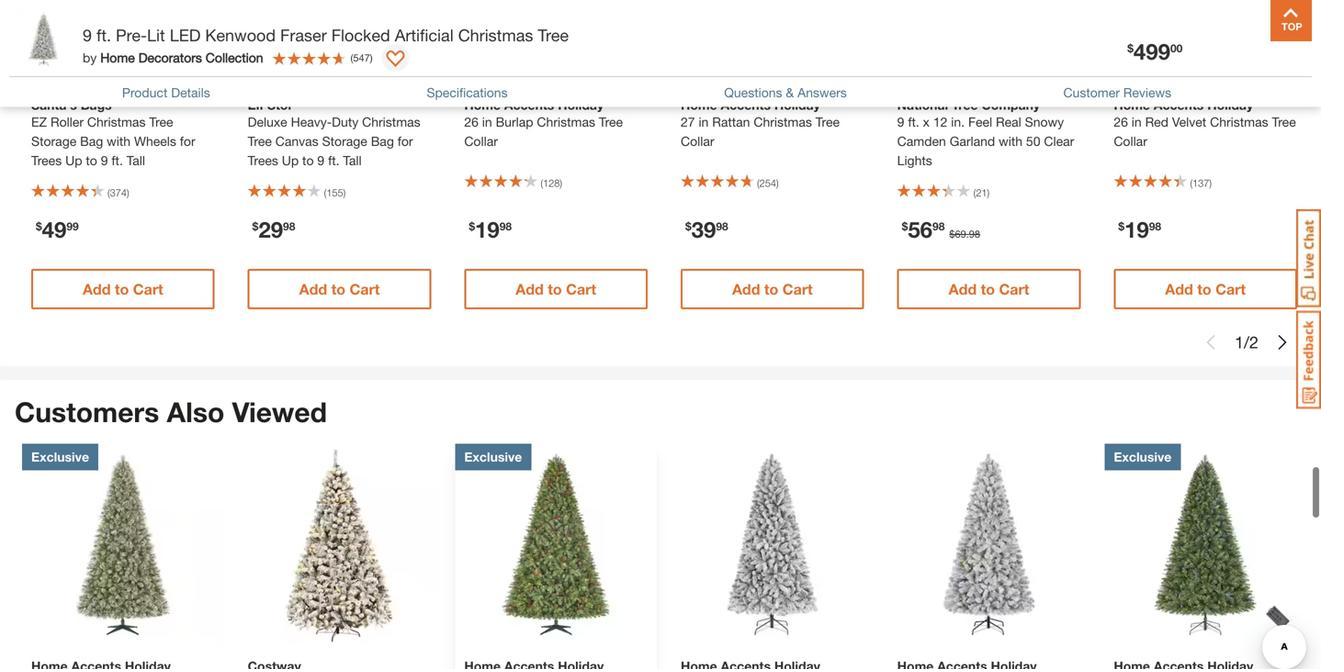 Task type: locate. For each thing, give the bounding box(es) containing it.
98 inside '$ 29 98'
[[283, 220, 295, 233]]

4 add to cart from the left
[[732, 281, 813, 298]]

( down 'home accents holiday 26 in burlap christmas tree collar'
[[541, 177, 543, 189]]

home inside home accents holiday 26 in red velvet christmas tree collar
[[1114, 97, 1151, 113]]

2 horizontal spatial exclusive
[[1114, 450, 1172, 465]]

2 collar from the left
[[681, 134, 715, 149]]

$ 49 99
[[36, 216, 79, 243]]

&
[[786, 85, 794, 100]]

29
[[259, 216, 283, 243]]

0 horizontal spatial 19
[[475, 216, 500, 243]]

in inside home accents holiday 27 in rattan christmas tree collar
[[699, 114, 709, 130]]

1 trees from the left
[[31, 153, 62, 168]]

0 horizontal spatial holiday
[[558, 97, 604, 113]]

product
[[122, 85, 168, 100]]

up inside santa's bags ez roller christmas tree storage bag with wheels for trees up to 9 ft. tall
[[65, 153, 82, 168]]

for right wheels
[[180, 134, 195, 149]]

$ inside $ 49 99
[[36, 220, 42, 233]]

accents up velvet
[[1154, 97, 1204, 113]]

exclusive
[[31, 450, 89, 465], [464, 450, 522, 465], [1114, 450, 1172, 465]]

storage
[[31, 134, 77, 149], [322, 134, 367, 149]]

3 exclusive from the left
[[1114, 450, 1172, 465]]

with left wheels
[[107, 134, 131, 149]]

128
[[543, 177, 560, 189]]

to
[[86, 153, 97, 168], [302, 153, 314, 168], [115, 281, 129, 298], [331, 281, 346, 298], [548, 281, 562, 298], [765, 281, 779, 298], [981, 281, 995, 298], [1198, 281, 1212, 298]]

holiday for home accents holiday 27 in rattan christmas tree collar
[[775, 97, 821, 113]]

1 horizontal spatial exclusive
[[464, 450, 522, 465]]

9 left x
[[898, 114, 905, 130]]

27
[[681, 114, 695, 130]]

collar down burlap
[[464, 134, 498, 149]]

tree inside home accents holiday 27 in rattan christmas tree collar
[[816, 114, 840, 130]]

1 19 from the left
[[475, 216, 500, 243]]

holiday for home accents holiday 26 in red velvet christmas tree collar
[[1208, 97, 1254, 113]]

add to cart
[[83, 281, 163, 298], [299, 281, 380, 298], [516, 281, 596, 298], [732, 281, 813, 298], [949, 281, 1030, 298], [1166, 281, 1246, 298]]

374
[[110, 187, 127, 199]]

1 horizontal spatial $ 19 98
[[1119, 216, 1162, 243]]

( for home accents holiday 27 in rattan christmas tree collar
[[757, 177, 760, 189]]

0 horizontal spatial exclusive
[[31, 450, 89, 465]]

home up the red
[[1114, 97, 1151, 113]]

69
[[955, 228, 967, 240]]

in left burlap
[[482, 114, 492, 130]]

clear
[[1044, 134, 1075, 149]]

( for santa's bags ez roller christmas tree storage bag with wheels for trees up to 9 ft. tall
[[108, 187, 110, 199]]

trees inside santa's bags ez roller christmas tree storage bag with wheels for trees up to 9 ft. tall
[[31, 153, 62, 168]]

2 exclusive from the left
[[464, 450, 522, 465]]

$ 499 00
[[1128, 38, 1183, 64]]

( for national tree company 9 ft. x 12 in. feel real snowy camden garland with 50 clear lights
[[974, 187, 976, 199]]

3 add to cart from the left
[[516, 281, 596, 298]]

in
[[482, 114, 492, 130], [699, 114, 709, 130], [1132, 114, 1142, 130]]

1 add to cart button from the left
[[31, 269, 215, 310]]

26 inside 'home accents holiday 26 in burlap christmas tree collar'
[[464, 114, 479, 130]]

accents inside home accents holiday 26 in red velvet christmas tree collar
[[1154, 97, 1204, 113]]

collar for 39
[[681, 134, 715, 149]]

)
[[370, 52, 373, 64], [560, 177, 562, 189], [777, 177, 779, 189], [1210, 177, 1212, 189], [127, 187, 129, 199], [343, 187, 346, 199], [988, 187, 990, 199]]

flocked
[[331, 25, 390, 45]]

2
[[1250, 333, 1259, 352]]

0 horizontal spatial trees
[[31, 153, 62, 168]]

in left the red
[[1132, 114, 1142, 130]]

2 $ 19 98 from the left
[[1119, 216, 1162, 243]]

elf
[[248, 97, 264, 113]]

in inside home accents holiday 26 in red velvet christmas tree collar
[[1132, 114, 1142, 130]]

1 exclusive from the left
[[31, 450, 89, 465]]

) down 'home accents holiday 26 in burlap christmas tree collar'
[[560, 177, 562, 189]]

bag
[[80, 134, 103, 149], [371, 134, 394, 149]]

98 for home accents holiday 26 in red velvet christmas tree collar
[[1149, 220, 1162, 233]]

trees for 49
[[31, 153, 62, 168]]

19
[[475, 216, 500, 243], [1125, 216, 1149, 243]]

ft. inside elf stor deluxe heavy-duty christmas tree canvas storage bag for trees up to 9 ft. tall
[[328, 153, 340, 168]]

holiday
[[558, 97, 604, 113], [775, 97, 821, 113], [1208, 97, 1254, 113]]

1 horizontal spatial with
[[999, 134, 1023, 149]]

1 with from the left
[[107, 134, 131, 149]]

( down home accents holiday 27 in rattan christmas tree collar
[[757, 177, 760, 189]]

3 holiday from the left
[[1208, 97, 1254, 113]]

storage down roller
[[31, 134, 77, 149]]

0 horizontal spatial accents
[[504, 97, 554, 113]]

98 inside $ 39 98
[[716, 220, 729, 233]]

( 155 )
[[324, 187, 346, 199]]

) down home accents holiday 26 in red velvet christmas tree collar
[[1210, 177, 1212, 189]]

1 horizontal spatial holiday
[[775, 97, 821, 113]]

home
[[100, 50, 135, 65], [464, 97, 501, 113], [681, 97, 717, 113], [1114, 97, 1151, 113]]

2 storage from the left
[[322, 134, 367, 149]]

) down home accents holiday 27 in rattan christmas tree collar
[[777, 177, 779, 189]]

up down canvas
[[282, 153, 299, 168]]

1 horizontal spatial in
[[699, 114, 709, 130]]

3 accents from the left
[[1154, 97, 1204, 113]]

2 horizontal spatial holiday
[[1208, 97, 1254, 113]]

collar inside home accents holiday 27 in rattan christmas tree collar
[[681, 134, 715, 149]]

exclusive for 9 ft. pre-lit led wesley pine artificial christmas tree with 650 color changing mini lights image
[[1114, 450, 1172, 465]]

4 cart from the left
[[783, 281, 813, 298]]

$ inside '$ 29 98'
[[252, 220, 259, 233]]

2 26 from the left
[[1114, 114, 1128, 130]]

add
[[83, 281, 111, 298], [299, 281, 327, 298], [516, 281, 544, 298], [732, 281, 760, 298], [949, 281, 977, 298], [1166, 281, 1194, 298]]

ft. up by
[[97, 25, 111, 45]]

26 in red velvet christmas tree collar image
[[1105, 0, 1307, 84]]

1 horizontal spatial storage
[[322, 134, 367, 149]]

3 in from the left
[[1132, 114, 1142, 130]]

9 up the ( 374 )
[[101, 153, 108, 168]]

for
[[180, 134, 195, 149], [398, 134, 413, 149]]

5 cart from the left
[[999, 281, 1030, 298]]

1 tall from the left
[[127, 153, 145, 168]]

accents up rattan
[[721, 97, 771, 113]]

home up 27
[[681, 97, 717, 113]]

6 add from the left
[[1166, 281, 1194, 298]]

tree inside home accents holiday 26 in red velvet christmas tree collar
[[1272, 114, 1297, 130]]

customer
[[1064, 85, 1120, 100]]

accents
[[504, 97, 554, 113], [721, 97, 771, 113], [1154, 97, 1204, 113]]

feel
[[969, 114, 993, 130]]

cart for 27 in rattan christmas tree collar
[[783, 281, 813, 298]]

christmas up specifications
[[458, 25, 533, 45]]

with inside santa's bags ez roller christmas tree storage bag with wheels for trees up to 9 ft. tall
[[107, 134, 131, 149]]

exclusive for 9 ft. pre-lit led westwood fir artificial christmas tree with 800 warm white micro fairy lights image
[[464, 450, 522, 465]]

1 $ 19 98 from the left
[[469, 216, 512, 243]]

0 horizontal spatial 26
[[464, 114, 479, 130]]

3 add to cart button from the left
[[464, 269, 648, 310]]

for for 29
[[398, 134, 413, 149]]

9 ft. pre-lit led sparkling amelia frosted pine artificial christmas tree with 600 warm white micro fairy lights image
[[22, 444, 224, 646]]

top button
[[1271, 0, 1312, 41]]

tall down wheels
[[127, 153, 145, 168]]

this is the first slide image
[[1204, 335, 1219, 350]]

547
[[353, 52, 370, 64]]

add to cart for elf stor deluxe heavy-duty christmas tree canvas storage bag for trees up to 9 ft. tall
[[299, 281, 380, 298]]

( down flocked
[[351, 52, 353, 64]]

holiday inside home accents holiday 27 in rattan christmas tree collar
[[775, 97, 821, 113]]

red
[[1146, 114, 1169, 130]]

with down real
[[999, 134, 1023, 149]]

6.5 ft. pre-lit led festive pine flocked artificial christmas tree image
[[888, 444, 1090, 646]]

3 collar from the left
[[1114, 134, 1148, 149]]

1 horizontal spatial accents
[[721, 97, 771, 113]]

led
[[170, 25, 201, 45]]

5 add to cart button from the left
[[898, 269, 1081, 310]]

for inside elf stor deluxe heavy-duty christmas tree canvas storage bag for trees up to 9 ft. tall
[[398, 134, 413, 149]]

9 inside santa's bags ez roller christmas tree storage bag with wheels for trees up to 9 ft. tall
[[101, 153, 108, 168]]

tall
[[127, 153, 145, 168], [343, 153, 362, 168]]

1 add to cart from the left
[[83, 281, 163, 298]]

up inside elf stor deluxe heavy-duty christmas tree canvas storage bag for trees up to 9 ft. tall
[[282, 153, 299, 168]]

up down roller
[[65, 153, 82, 168]]

tree inside national tree company 9 ft. x 12 in. feel real snowy camden garland with 50 clear lights
[[952, 97, 978, 113]]

1 bag from the left
[[80, 134, 103, 149]]

to inside elf stor deluxe heavy-duty christmas tree canvas storage bag for trees up to 9 ft. tall
[[302, 153, 314, 168]]

kenwood
[[205, 25, 276, 45]]

1 horizontal spatial up
[[282, 153, 299, 168]]

9 up by
[[83, 25, 92, 45]]

up for 49
[[65, 153, 82, 168]]

1 storage from the left
[[31, 134, 77, 149]]

for inside santa's bags ez roller christmas tree storage bag with wheels for trees up to 9 ft. tall
[[180, 134, 195, 149]]

holiday inside home accents holiday 26 in red velvet christmas tree collar
[[1208, 97, 1254, 113]]

christmas right burlap
[[537, 114, 596, 130]]

also
[[167, 396, 224, 429]]

155
[[327, 187, 343, 199]]

home accents holiday 27 in rattan christmas tree collar
[[681, 97, 840, 149]]

1 cart from the left
[[133, 281, 163, 298]]

tree inside santa's bags ez roller christmas tree storage bag with wheels for trees up to 9 ft. tall
[[149, 114, 173, 130]]

0 horizontal spatial with
[[107, 134, 131, 149]]

49
[[42, 216, 67, 243]]

display image
[[387, 51, 405, 69]]

ft. up ( 155 )
[[328, 153, 340, 168]]

christmas down questions & answers
[[754, 114, 812, 130]]

2 for from the left
[[398, 134, 413, 149]]

christmas right duty
[[362, 114, 421, 130]]

questions & answers button
[[724, 83, 847, 102], [724, 83, 847, 102]]

$ 39 98
[[686, 216, 729, 243]]

accents up burlap
[[504, 97, 554, 113]]

trees down deluxe
[[248, 153, 278, 168]]

collar
[[464, 134, 498, 149], [681, 134, 715, 149], [1114, 134, 1148, 149]]

3 add from the left
[[516, 281, 544, 298]]

26 down customer reviews
[[1114, 114, 1128, 130]]

1 for from the left
[[180, 134, 195, 149]]

2 cart from the left
[[350, 281, 380, 298]]

2 horizontal spatial in
[[1132, 114, 1142, 130]]

0 horizontal spatial $ 19 98
[[469, 216, 512, 243]]

1 collar from the left
[[464, 134, 498, 149]]

1 horizontal spatial for
[[398, 134, 413, 149]]

storage down duty
[[322, 134, 367, 149]]

santa's bags ez roller christmas tree storage bag with wheels for trees up to 9 ft. tall
[[31, 97, 195, 168]]

1 horizontal spatial 26
[[1114, 114, 1128, 130]]

collar for 19
[[464, 134, 498, 149]]

27 in rattan christmas tree collar image
[[672, 0, 874, 84]]

collar inside 'home accents holiday 26 in burlap christmas tree collar'
[[464, 134, 498, 149]]

$ inside $ 499 00
[[1128, 42, 1134, 55]]

product image image
[[14, 9, 74, 69]]

tall inside elf stor deluxe heavy-duty christmas tree canvas storage bag for trees up to 9 ft. tall
[[343, 153, 362, 168]]

1 accents from the left
[[504, 97, 554, 113]]

christmas inside home accents holiday 26 in red velvet christmas tree collar
[[1210, 114, 1269, 130]]

trees inside elf stor deluxe heavy-duty christmas tree canvas storage bag for trees up to 9 ft. tall
[[248, 153, 278, 168]]

christmas inside home accents holiday 27 in rattan christmas tree collar
[[754, 114, 812, 130]]

$ 19 98 for 26 in burlap christmas tree collar
[[469, 216, 512, 243]]

1 horizontal spatial tall
[[343, 153, 362, 168]]

( for home accents holiday 26 in red velvet christmas tree collar
[[1190, 177, 1193, 189]]

2 add to cart from the left
[[299, 281, 380, 298]]

christmas
[[458, 25, 533, 45], [87, 114, 146, 130], [362, 114, 421, 130], [537, 114, 596, 130], [754, 114, 812, 130], [1210, 114, 1269, 130]]

up for 29
[[282, 153, 299, 168]]

1 26 from the left
[[464, 114, 479, 130]]

2 in from the left
[[699, 114, 709, 130]]

ft. inside national tree company 9 ft. x 12 in. feel real snowy camden garland with 50 clear lights
[[908, 114, 920, 130]]

19 for home accents holiday 26 in red velvet christmas tree collar
[[1125, 216, 1149, 243]]

tall up the 155
[[343, 153, 362, 168]]

9 down canvas
[[317, 153, 325, 168]]

ft. left x
[[908, 114, 920, 130]]

home for home accents holiday 26 in red velvet christmas tree collar
[[1114, 97, 1151, 113]]

1 holiday from the left
[[558, 97, 604, 113]]

0 horizontal spatial up
[[65, 153, 82, 168]]

2 with from the left
[[999, 134, 1023, 149]]

( down elf stor deluxe heavy-duty christmas tree canvas storage bag for trees up to 9 ft. tall
[[324, 187, 327, 199]]

2 horizontal spatial accents
[[1154, 97, 1204, 113]]

to for 9 ft. x 12 in. feel real snowy camden garland with 50 clear lights
[[981, 281, 995, 298]]

add to cart for home accents holiday 26 in burlap christmas tree collar
[[516, 281, 596, 298]]

2 add to cart button from the left
[[248, 269, 431, 310]]

5 add to cart from the left
[[949, 281, 1030, 298]]

in for rattan
[[699, 114, 709, 130]]

( 254 )
[[757, 177, 779, 189]]

to for 26 in red velvet christmas tree collar
[[1198, 281, 1212, 298]]

1 horizontal spatial collar
[[681, 134, 715, 149]]

0 horizontal spatial collar
[[464, 134, 498, 149]]

4 add from the left
[[732, 281, 760, 298]]

company
[[982, 97, 1041, 113]]

( down santa's bags ez roller christmas tree storage bag with wheels for trees up to 9 ft. tall
[[108, 187, 110, 199]]

26 down specifications
[[464, 114, 479, 130]]

christmas down bags
[[87, 114, 146, 130]]

collar down the red
[[1114, 134, 1148, 149]]

2 holiday from the left
[[775, 97, 821, 113]]

with inside national tree company 9 ft. x 12 in. feel real snowy camden garland with 50 clear lights
[[999, 134, 1023, 149]]

1 horizontal spatial bag
[[371, 134, 394, 149]]

98
[[283, 220, 295, 233], [500, 220, 512, 233], [716, 220, 729, 233], [933, 220, 945, 233], [1149, 220, 1162, 233], [969, 228, 981, 240]]

tall inside santa's bags ez roller christmas tree storage bag with wheels for trees up to 9 ft. tall
[[127, 153, 145, 168]]

customers
[[15, 396, 159, 429]]

add for national tree company 9 ft. x 12 in. feel real snowy camden garland with 50 clear lights
[[949, 281, 977, 298]]

in inside 'home accents holiday 26 in burlap christmas tree collar'
[[482, 114, 492, 130]]

tree
[[538, 25, 569, 45], [952, 97, 978, 113], [149, 114, 173, 130], [599, 114, 623, 130], [816, 114, 840, 130], [1272, 114, 1297, 130], [248, 134, 272, 149]]

home up burlap
[[464, 97, 501, 113]]

2 tall from the left
[[343, 153, 362, 168]]

2 bag from the left
[[371, 134, 394, 149]]

artificial
[[395, 25, 454, 45]]

product details button
[[122, 83, 210, 102], [122, 83, 210, 102]]

1 in from the left
[[482, 114, 492, 130]]

1 horizontal spatial trees
[[248, 153, 278, 168]]

to for ez roller christmas tree storage bag with wheels for trees up to 9 ft. tall
[[115, 281, 129, 298]]

1 horizontal spatial 19
[[1125, 216, 1149, 243]]

( 374 )
[[108, 187, 129, 199]]

$ 19 98
[[469, 216, 512, 243], [1119, 216, 1162, 243]]

accents inside home accents holiday 27 in rattan christmas tree collar
[[721, 97, 771, 113]]

add to cart for national tree company 9 ft. x 12 in. feel real snowy camden garland with 50 clear lights
[[949, 281, 1030, 298]]

) down garland
[[988, 187, 990, 199]]

decorators
[[138, 50, 202, 65]]

next slide image
[[1276, 335, 1290, 350]]

holiday for home accents holiday 26 in burlap christmas tree collar
[[558, 97, 604, 113]]

2 accents from the left
[[721, 97, 771, 113]]

26 inside home accents holiday 26 in red velvet christmas tree collar
[[1114, 114, 1128, 130]]

add for home accents holiday 26 in red velvet christmas tree collar
[[1166, 281, 1194, 298]]

4 add to cart button from the left
[[681, 269, 864, 310]]

bag inside santa's bags ez roller christmas tree storage bag with wheels for trees up to 9 ft. tall
[[80, 134, 103, 149]]

9 ft. pre-lit led flocked snow hinged pine artificial christmas tree with 550 white lights image
[[239, 444, 441, 646]]

0 horizontal spatial storage
[[31, 134, 77, 149]]

national
[[898, 97, 949, 113]]

ft. up the ( 374 )
[[112, 153, 123, 168]]

trees down ez
[[31, 153, 62, 168]]

1 up from the left
[[65, 153, 82, 168]]

) down elf stor deluxe heavy-duty christmas tree canvas storage bag for trees up to 9 ft. tall
[[343, 187, 346, 199]]

home inside home accents holiday 27 in rattan christmas tree collar
[[681, 97, 717, 113]]

deluxe
[[248, 114, 287, 130]]

2 up from the left
[[282, 153, 299, 168]]

add to cart button for national tree company 9 ft. x 12 in. feel real snowy camden garland with 50 clear lights
[[898, 269, 1081, 310]]

50
[[1026, 134, 1041, 149]]

up
[[65, 153, 82, 168], [282, 153, 299, 168]]

0 horizontal spatial tall
[[127, 153, 145, 168]]

2 19 from the left
[[1125, 216, 1149, 243]]

add for elf stor deluxe heavy-duty christmas tree canvas storage bag for trees up to 9 ft. tall
[[299, 281, 327, 298]]

ft.
[[97, 25, 111, 45], [908, 114, 920, 130], [112, 153, 123, 168], [328, 153, 340, 168]]

2 trees from the left
[[248, 153, 278, 168]]

in right 27
[[699, 114, 709, 130]]

add for home accents holiday 26 in burlap christmas tree collar
[[516, 281, 544, 298]]

1 add from the left
[[83, 281, 111, 298]]

26 for 26 in red velvet christmas tree collar
[[1114, 114, 1128, 130]]

) for home accents holiday 27 in rattan christmas tree collar
[[777, 177, 779, 189]]

0 horizontal spatial bag
[[80, 134, 103, 149]]

2 horizontal spatial collar
[[1114, 134, 1148, 149]]

6 add to cart button from the left
[[1114, 269, 1298, 310]]

5 add from the left
[[949, 281, 977, 298]]

holiday inside 'home accents holiday 26 in burlap christmas tree collar'
[[558, 97, 604, 113]]

6 cart from the left
[[1216, 281, 1246, 298]]

0 horizontal spatial for
[[180, 134, 195, 149]]

$
[[1128, 42, 1134, 55], [36, 220, 42, 233], [252, 220, 259, 233], [469, 220, 475, 233], [686, 220, 692, 233], [902, 220, 908, 233], [1119, 220, 1125, 233], [950, 228, 955, 240]]

3 cart from the left
[[566, 281, 596, 298]]

home inside 'home accents holiday 26 in burlap christmas tree collar'
[[464, 97, 501, 113]]

( up $ 56 98 $ 69 . 98
[[974, 187, 976, 199]]

cart for 9 ft. x 12 in. feel real snowy camden garland with 50 clear lights
[[999, 281, 1030, 298]]

home for home accents holiday 26 in burlap christmas tree collar
[[464, 97, 501, 113]]

home accents holiday 26 in burlap christmas tree collar
[[464, 97, 623, 149]]

accents for red
[[1154, 97, 1204, 113]]

9 ft. pre-lit led kenwood fraser flocked artificial christmas tree
[[83, 25, 569, 45]]

add to cart button for home accents holiday 26 in red velvet christmas tree collar
[[1114, 269, 1298, 310]]

snowy
[[1025, 114, 1064, 130]]

christmas right velvet
[[1210, 114, 1269, 130]]

) down santa's bags ez roller christmas tree storage bag with wheels for trees up to 9 ft. tall
[[127, 187, 129, 199]]

for down the display image
[[398, 134, 413, 149]]

( down velvet
[[1190, 177, 1193, 189]]

add to cart for home accents holiday 27 in rattan christmas tree collar
[[732, 281, 813, 298]]

98 for home accents holiday 27 in rattan christmas tree collar
[[716, 220, 729, 233]]

2 add from the left
[[299, 281, 327, 298]]

cart for 26 in burlap christmas tree collar
[[566, 281, 596, 298]]

0 horizontal spatial in
[[482, 114, 492, 130]]

99
[[67, 220, 79, 233]]

6 add to cart from the left
[[1166, 281, 1246, 298]]

with
[[107, 134, 131, 149], [999, 134, 1023, 149]]

collar inside home accents holiday 26 in red velvet christmas tree collar
[[1114, 134, 1148, 149]]

accents inside 'home accents holiday 26 in burlap christmas tree collar'
[[504, 97, 554, 113]]

collar down 27
[[681, 134, 715, 149]]



Task type: describe. For each thing, give the bounding box(es) containing it.
bags
[[81, 97, 112, 113]]

christmas inside santa's bags ez roller christmas tree storage bag with wheels for trees up to 9 ft. tall
[[87, 114, 146, 130]]

specifications
[[427, 85, 508, 100]]

to inside santa's bags ez roller christmas tree storage bag with wheels for trees up to 9 ft. tall
[[86, 153, 97, 168]]

add to cart for home accents holiday 26 in red velvet christmas tree collar
[[1166, 281, 1246, 298]]

254
[[760, 177, 777, 189]]

tall for 49
[[127, 153, 145, 168]]

$ 56 98 $ 69 . 98
[[902, 216, 981, 243]]

( 137 )
[[1190, 177, 1212, 189]]

lit
[[147, 25, 165, 45]]

add to cart button for santa's bags ez roller christmas tree storage bag with wheels for trees up to 9 ft. tall
[[31, 269, 215, 310]]

cart for ez roller christmas tree storage bag with wheels for trees up to 9 ft. tall
[[133, 281, 163, 298]]

to for deluxe heavy-duty christmas tree canvas storage bag for trees up to 9 ft. tall
[[331, 281, 346, 298]]

.
[[967, 228, 969, 240]]

home accents holiday 26 in red velvet christmas tree collar
[[1114, 97, 1297, 149]]

add to cart button for home accents holiday 26 in burlap christmas tree collar
[[464, 269, 648, 310]]

roller
[[51, 114, 84, 130]]

7.5 ft. alta flocked christmas tree image
[[672, 444, 874, 646]]

ez roller christmas tree storage bag with wheels for trees up to 9 ft. tall image
[[22, 0, 224, 84]]

wheels
[[134, 134, 176, 149]]

ez
[[31, 114, 47, 130]]

$ 29 98
[[252, 216, 295, 243]]

) for national tree company 9 ft. x 12 in. feel real snowy camden garland with 50 clear lights
[[988, 187, 990, 199]]

in.
[[951, 114, 965, 130]]

26 for 26 in burlap christmas tree collar
[[464, 114, 479, 130]]

add to cart button for home accents holiday 27 in rattan christmas tree collar
[[681, 269, 864, 310]]

56
[[908, 216, 933, 243]]

christmas inside 'home accents holiday 26 in burlap christmas tree collar'
[[537, 114, 596, 130]]

( for home accents holiday 26 in burlap christmas tree collar
[[541, 177, 543, 189]]

to for 26 in burlap christmas tree collar
[[548, 281, 562, 298]]

live chat image
[[1297, 210, 1322, 308]]

real
[[996, 114, 1022, 130]]

garland
[[950, 134, 996, 149]]

/
[[1244, 333, 1250, 352]]

cart for 26 in red velvet christmas tree collar
[[1216, 281, 1246, 298]]

in for red
[[1132, 114, 1142, 130]]

reviews
[[1124, 85, 1172, 100]]

questions & answers
[[724, 85, 847, 100]]

39
[[692, 216, 716, 243]]

customers also viewed
[[15, 396, 327, 429]]

by home decorators collection
[[83, 50, 263, 65]]

canvas
[[275, 134, 319, 149]]

elf stor deluxe heavy-duty christmas tree canvas storage bag for trees up to 9 ft. tall
[[248, 97, 421, 168]]

12
[[934, 114, 948, 130]]

by
[[83, 50, 97, 65]]

in for burlap
[[482, 114, 492, 130]]

christmas inside elf stor deluxe heavy-duty christmas tree canvas storage bag for trees up to 9 ft. tall
[[362, 114, 421, 130]]

x
[[923, 114, 930, 130]]

deluxe heavy-duty christmas tree canvas storage bag for trees up to 9 ft. tall image
[[239, 0, 441, 84]]

$ 19 98 for 26 in red velvet christmas tree collar
[[1119, 216, 1162, 243]]

home down pre- on the top left
[[100, 50, 135, 65]]

customer reviews
[[1064, 85, 1172, 100]]

details
[[171, 85, 210, 100]]

santa's
[[31, 97, 77, 113]]

pre-
[[116, 25, 147, 45]]

add for home accents holiday 27 in rattan christmas tree collar
[[732, 281, 760, 298]]

national tree company 9 ft. x 12 in. feel real snowy camden garland with 50 clear lights
[[898, 97, 1075, 168]]

cart for deluxe heavy-duty christmas tree canvas storage bag for trees up to 9 ft. tall
[[350, 281, 380, 298]]

fraser
[[280, 25, 327, 45]]

) left the display image
[[370, 52, 373, 64]]

product details
[[122, 85, 210, 100]]

add for santa's bags ez roller christmas tree storage bag with wheels for trees up to 9 ft. tall
[[83, 281, 111, 298]]

) for home accents holiday 26 in burlap christmas tree collar
[[560, 177, 562, 189]]

tall for 29
[[343, 153, 362, 168]]

viewed
[[232, 396, 327, 429]]

00
[[1171, 42, 1183, 55]]

tree inside elf stor deluxe heavy-duty christmas tree canvas storage bag for trees up to 9 ft. tall
[[248, 134, 272, 149]]

9 ft. x 12 in. feel real snowy camden garland with 50 clear lights image
[[888, 0, 1090, 84]]

21
[[976, 187, 988, 199]]

accents for burlap
[[504, 97, 554, 113]]

( for elf stor deluxe heavy-duty christmas tree canvas storage bag for trees up to 9 ft. tall
[[324, 187, 327, 199]]

19 for home accents holiday 26 in burlap christmas tree collar
[[475, 216, 500, 243]]

duty
[[332, 114, 359, 130]]

$ inside $ 39 98
[[686, 220, 692, 233]]

9 inside national tree company 9 ft. x 12 in. feel real snowy camden garland with 50 clear lights
[[898, 114, 905, 130]]

feedback link image
[[1297, 311, 1322, 410]]

answers
[[798, 85, 847, 100]]

1
[[1235, 333, 1244, 352]]

98 for home accents holiday 26 in burlap christmas tree collar
[[500, 220, 512, 233]]

ft. inside santa's bags ez roller christmas tree storage bag with wheels for trees up to 9 ft. tall
[[112, 153, 123, 168]]

( 547 )
[[351, 52, 373, 64]]

499
[[1134, 38, 1171, 64]]

9 ft. pre-lit led wesley pine artificial christmas tree with 650 color changing mini lights image
[[1105, 444, 1307, 646]]

) for home accents holiday 26 in red velvet christmas tree collar
[[1210, 177, 1212, 189]]

bag inside elf stor deluxe heavy-duty christmas tree canvas storage bag for trees up to 9 ft. tall
[[371, 134, 394, 149]]

questions
[[724, 85, 783, 100]]

storage inside santa's bags ez roller christmas tree storage bag with wheels for trees up to 9 ft. tall
[[31, 134, 77, 149]]

1 / 2
[[1235, 333, 1259, 352]]

9 ft. pre-lit led westwood fir artificial christmas tree with 800 warm white micro fairy lights image
[[455, 444, 657, 646]]

trees for 29
[[248, 153, 278, 168]]

) for santa's bags ez roller christmas tree storage bag with wheels for trees up to 9 ft. tall
[[127, 187, 129, 199]]

26 in burlap christmas tree collar image
[[455, 0, 657, 84]]

stor
[[267, 97, 293, 113]]

add to cart button for elf stor deluxe heavy-duty christmas tree canvas storage bag for trees up to 9 ft. tall
[[248, 269, 431, 310]]

velvet
[[1173, 114, 1207, 130]]

) for elf stor deluxe heavy-duty christmas tree canvas storage bag for trees up to 9 ft. tall
[[343, 187, 346, 199]]

burlap
[[496, 114, 534, 130]]

lights
[[898, 153, 933, 168]]

home for home accents holiday 27 in rattan christmas tree collar
[[681, 97, 717, 113]]

camden
[[898, 134, 946, 149]]

exclusive for 9 ft. pre-lit led sparkling amelia frosted pine artificial christmas tree with 600 warm white micro fairy lights image
[[31, 450, 89, 465]]

add to cart for santa's bags ez roller christmas tree storage bag with wheels for trees up to 9 ft. tall
[[83, 281, 163, 298]]

( 21 )
[[974, 187, 990, 199]]

to for 27 in rattan christmas tree collar
[[765, 281, 779, 298]]

collection
[[206, 50, 263, 65]]

accents for rattan
[[721, 97, 771, 113]]

heavy-
[[291, 114, 332, 130]]

tree inside 'home accents holiday 26 in burlap christmas tree collar'
[[599, 114, 623, 130]]

for for 49
[[180, 134, 195, 149]]

98 for elf stor deluxe heavy-duty christmas tree canvas storage bag for trees up to 9 ft. tall
[[283, 220, 295, 233]]

rattan
[[712, 114, 750, 130]]

137
[[1193, 177, 1210, 189]]

storage inside elf stor deluxe heavy-duty christmas tree canvas storage bag for trees up to 9 ft. tall
[[322, 134, 367, 149]]

( 128 )
[[541, 177, 562, 189]]

9 inside elf stor deluxe heavy-duty christmas tree canvas storage bag for trees up to 9 ft. tall
[[317, 153, 325, 168]]



Task type: vqa. For each thing, say whether or not it's contained in the screenshot.


